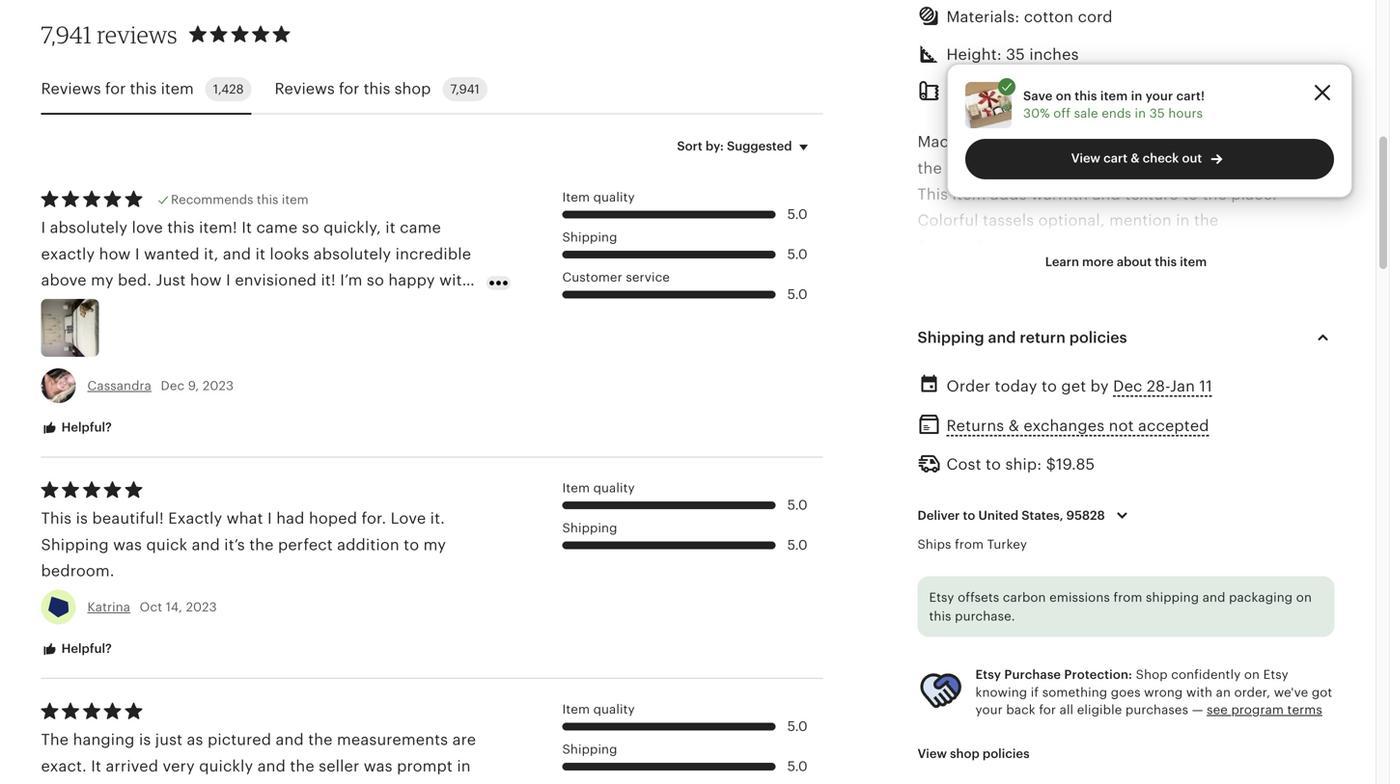 Task type: describe. For each thing, give the bounding box(es) containing it.
inches up 59
[[918, 370, 967, 387]]

2 up the shipping on the bottom of page
[[1148, 553, 1156, 571]]

shipping
[[1146, 591, 1199, 605]]

this inside macrame headboard. large wall hanging. the color in the photos is off white. this item adds warmth and texture to the place. colorful tassels optional, mention in the personalization please.
[[918, 186, 948, 203]]

reviews for reviews for this item
[[41, 80, 101, 98]]

2 down 28- on the right of the page
[[1154, 396, 1162, 413]]

ship:
[[1005, 456, 1042, 474]]

(90cm) up "emissions"
[[1046, 553, 1101, 571]]

policies inside button
[[983, 747, 1030, 762]]

view for view shop policies
[[918, 747, 947, 762]]

just
[[156, 272, 186, 289]]

1 vertical spatial so
[[367, 272, 384, 289]]

(with right 95828 at the bottom
[[1115, 501, 1152, 518]]

from inside etsy offsets carbon emissions from shipping and packaging on this purchase.
[[1114, 591, 1143, 605]]

1 came from the left
[[256, 219, 298, 237]]

74
[[918, 343, 935, 361]]

sort by: suggested button
[[663, 126, 830, 167]]

order today to get by dec 28-jan 11
[[947, 378, 1212, 395]]

this is beautiful! exactly what i had hoped for. love it. shipping was quick and it's the perfect addition to my bedroom.
[[41, 510, 446, 580]]

is inside macrame headboard. large wall hanging. the color in the photos is off white. this item adds warmth and texture to the place. colorful tassels optional, mention in the personalization please.
[[1003, 160, 1015, 177]]

i left envisioned
[[226, 272, 231, 289]]

katrina oct 14, 2023
[[87, 601, 217, 615]]

(213cm)
[[1047, 291, 1106, 308]]

about inside the hanging is just as pictured and the measurements are exact. it arrived very quickly and the seller was prompt in contacting me about delivery details. we're really hap
[[155, 784, 199, 785]]

returns & exchanges not accepted
[[947, 418, 1209, 435]]

hanging.
[[1165, 133, 1231, 151]]

1 vertical spatial how
[[190, 272, 222, 289]]

inches right 84
[[941, 291, 991, 308]]

0 vertical spatial triangle)
[[1153, 658, 1216, 676]]

84
[[918, 291, 937, 308]]

width: up knowing
[[994, 658, 1041, 676]]

the inside macrame headboard. large wall hanging. the color in the photos is off white. this item adds warmth and texture to the place. colorful tassels optional, mention in the personalization please.
[[1236, 133, 1263, 151]]

1,428
[[213, 82, 244, 96]]

1 item quality from the top
[[562, 190, 635, 204]]

width: down if at right
[[995, 711, 1042, 728]]

check
[[1143, 151, 1179, 166]]

3 item quality from the top
[[562, 703, 635, 717]]

inches up 20
[[918, 685, 967, 702]]

(90cm) up cost to ship: $ 19.85
[[971, 422, 1026, 439]]

macrame headboard. large wall hanging. the color in the photos is off white. this item adds warmth and texture to the place. colorful tassels optional, mention in the personalization please.
[[918, 133, 1325, 256]]

an
[[1216, 686, 1231, 700]]

20
[[918, 711, 937, 728]]

off
[[1054, 106, 1071, 121]]

pictured
[[208, 732, 271, 749]]

get
[[1061, 378, 1086, 395]]

3 item from the top
[[562, 703, 590, 717]]

for for item
[[105, 80, 126, 98]]

cassandra link
[[87, 379, 152, 393]]

inches down deliver
[[918, 527, 967, 545]]

2 helpful? button from the top
[[27, 632, 126, 668]]

please.
[[1036, 238, 1090, 256]]

wanted
[[144, 245, 200, 263]]

(with up etsy offsets carbon emissions from shipping and packaging on this purchase.
[[1106, 553, 1143, 571]]

united
[[978, 509, 1019, 523]]

recommends this item
[[171, 192, 309, 207]]

adds
[[990, 186, 1027, 203]]

inches down 59
[[918, 422, 967, 439]]

are
[[452, 732, 476, 749]]

35 inside the save on this item in your cart! 30% off sale ends in 35 hours
[[1150, 106, 1165, 121]]

texture
[[1125, 186, 1179, 203]]

24
[[918, 658, 936, 676]]

1 5.0 from the top
[[787, 207, 808, 222]]

1 vertical spatial 30
[[918, 606, 938, 623]]

confidently
[[1171, 668, 1241, 683]]

my inside this is beautiful! exactly what i had hoped for. love it. shipping was quick and it's the perfect addition to my bedroom.
[[423, 537, 446, 554]]

this inside 'i absolutely love this item! it came so quickly, it came exactly how i wanted it, and it looks absolutely incredible above my bed. just how i envisioned it! i'm so happy with my purchase.'
[[167, 219, 195, 237]]

gift
[[947, 84, 975, 101]]

the left place.
[[1202, 186, 1227, 203]]

in down texture
[[1176, 212, 1190, 229]]

(with up not
[[1112, 396, 1149, 413]]

today
[[995, 378, 1037, 395]]

wrong
[[1144, 686, 1183, 700]]

shipping and return policies button
[[900, 315, 1352, 361]]

5 5.0 from the top
[[787, 538, 808, 553]]

0 vertical spatial my
[[91, 272, 114, 289]]

helpful? for 2nd helpful? button from the top
[[58, 642, 112, 657]]

view for view cart & check out
[[1071, 151, 1101, 166]]

—
[[1192, 703, 1203, 718]]

the inside the hanging is just as pictured and the measurements are exact. it arrived very quickly and the seller was prompt in contacting me about delivery details. we're really hap
[[41, 732, 69, 749]]

details.
[[267, 784, 322, 785]]

cost to ship: $ 19.85
[[947, 456, 1095, 474]]

order,
[[1234, 686, 1271, 700]]

had
[[276, 510, 305, 528]]

& inside returns & exchanges not accepted "button"
[[1009, 418, 1020, 435]]

(with left the 4
[[1110, 291, 1148, 308]]

width: up shipping and return policies
[[995, 291, 1043, 308]]

see
[[1127, 86, 1149, 101]]

(61cm)
[[1045, 658, 1096, 676]]

1 (55cm) from the top
[[971, 632, 1024, 650]]

width: left $
[[994, 448, 1041, 466]]

cassandra dec 9, 2023
[[87, 379, 234, 393]]

headboard.
[[992, 133, 1080, 151]]

in right color
[[1311, 133, 1325, 151]]

(with up goes
[[1100, 658, 1138, 676]]

inches up the order
[[939, 343, 989, 361]]

to right cost
[[986, 456, 1001, 474]]

2023 for katrina oct 14, 2023
[[186, 601, 217, 615]]

2023 for cassandra dec 9, 2023
[[203, 379, 234, 393]]

suggested
[[727, 139, 792, 154]]

reviews for this shop
[[275, 80, 431, 98]]

1 vertical spatial (75cm)
[[1048, 606, 1100, 623]]

6 5.0 from the top
[[787, 719, 808, 735]]

we've
[[1274, 686, 1308, 700]]

etsy purchase protection:
[[976, 668, 1133, 683]]

etsy inside shop confidently on etsy knowing if something goes wrong with an order, we've got your back for all eligible purchases —
[[1263, 668, 1289, 683]]

84 inches width: (213cm) (with 4 triangles) height: 35 inches (90cm) 74 inches width: (190cm) (with 3 triangles) height: 35 inches (90cm) 59 inches width: (150cm) (with 2 triangles) height: 35 inches (90cm) 47 inches width: (120cm) (with 2 triangles) height: 35 inches (90cm) 40 inches width: (100cm) (with 2 triangles) height: 30 inches (75cm) 35 inches width: (90cm) (with 2 triangles) height: 35 inches (90cm) 30 inches width: (75cm) (with 2 triangles) height: 21 inches (55cm) 24 inches width: (61cm) (with 1 triangle) height: 21 inches (55cm) 20 inches width: (50cm) (with 1 triangle) height: 21 inches (55cm)
[[918, 291, 1323, 755]]

available
[[1054, 84, 1121, 101]]

3
[[1152, 343, 1162, 361]]

arrived
[[106, 758, 158, 776]]

4
[[1152, 291, 1162, 308]]

shipping inside dropdown button
[[918, 329, 984, 346]]

customer service
[[562, 270, 670, 285]]

incredible
[[395, 245, 471, 263]]

view shop policies button
[[903, 737, 1044, 772]]

on inside shop confidently on etsy knowing if something goes wrong with an order, we've got your back for all eligible purchases —
[[1244, 668, 1260, 683]]

addition
[[337, 537, 399, 554]]

really
[[372, 784, 412, 785]]

about inside dropdown button
[[1117, 255, 1152, 269]]

inches down the returns
[[940, 448, 990, 466]]

envisioned
[[235, 272, 317, 289]]

the up seller
[[308, 732, 333, 749]]

to inside macrame headboard. large wall hanging. the color in the photos is off white. this item adds warmth and texture to the place. colorful tassels optional, mention in the personalization please.
[[1183, 186, 1198, 203]]

item inside macrame headboard. large wall hanging. the color in the photos is off white. this item adds warmth and texture to the place. colorful tassels optional, mention in the personalization please.
[[952, 186, 986, 203]]

was inside this is beautiful! exactly what i had hoped for. love it. shipping was quick and it's the perfect addition to my bedroom.
[[113, 537, 142, 554]]

by:
[[706, 139, 724, 154]]

0 horizontal spatial it
[[255, 245, 266, 263]]

width: down the "turkey" at the bottom of the page
[[995, 553, 1042, 571]]

7,941 reviews
[[41, 20, 178, 49]]

in inside the hanging is just as pictured and the measurements are exact. it arrived very quickly and the seller was prompt in contacting me about delivery details. we're really hap
[[457, 758, 471, 776]]

the down macrame
[[918, 160, 942, 177]]

colorful
[[918, 212, 979, 229]]

love
[[132, 219, 163, 237]]

mention
[[1109, 212, 1172, 229]]

contacting
[[41, 784, 123, 785]]

return
[[1020, 329, 1066, 346]]

(with down goes
[[1106, 711, 1143, 728]]

sort by: suggested
[[677, 139, 792, 154]]

(90cm) up the today
[[971, 317, 1026, 334]]

back
[[1006, 703, 1036, 718]]

program
[[1231, 703, 1284, 718]]

place.
[[1231, 186, 1277, 203]]

for.
[[362, 510, 386, 528]]

inches right 24
[[940, 658, 990, 676]]

was inside the hanging is just as pictured and the measurements are exact. it arrived very quickly and the seller was prompt in contacting me about delivery details. we're really hap
[[364, 758, 393, 776]]

see program terms link
[[1207, 703, 1323, 718]]

learn more about this item button
[[1031, 245, 1221, 280]]

etsy for etsy purchase protection:
[[976, 668, 1001, 683]]

width: down the today
[[995, 396, 1042, 413]]

dec 28-jan 11 button
[[1113, 372, 1212, 401]]

11
[[1199, 378, 1212, 395]]

wall
[[1131, 133, 1161, 151]]

optional,
[[1038, 212, 1105, 229]]

customer
[[562, 270, 622, 285]]

1 vertical spatial 21
[[1278, 658, 1293, 676]]

2 item quality from the top
[[562, 481, 635, 496]]

0 vertical spatial 30
[[1302, 501, 1323, 518]]

2 right 95828 at the bottom
[[1157, 501, 1165, 518]]

inches up 24
[[918, 632, 967, 650]]

inches down 20
[[918, 737, 967, 755]]

i up exactly in the left top of the page
[[41, 219, 46, 237]]

states,
[[1022, 509, 1063, 523]]

purchase
[[1004, 668, 1061, 683]]

is inside this is beautiful! exactly what i had hoped for. love it. shipping was quick and it's the perfect addition to my bedroom.
[[76, 510, 88, 528]]

3 5.0 from the top
[[787, 287, 808, 302]]

hanging
[[73, 732, 135, 749]]

2 down the shipping on the bottom of page
[[1146, 606, 1155, 623]]

2 5.0 from the top
[[787, 247, 808, 262]]

inches up ships from turkey
[[943, 501, 992, 518]]

inches down the order
[[941, 396, 991, 413]]

quickly,
[[324, 219, 381, 237]]

prompt
[[397, 758, 453, 776]]

1 horizontal spatial dec
[[1113, 378, 1143, 395]]

40
[[918, 501, 938, 518]]

inches down cost
[[918, 475, 967, 492]]

1 vertical spatial absolutely
[[314, 245, 391, 263]]

cost
[[947, 456, 981, 474]]

1 vertical spatial my
[[41, 298, 64, 315]]

is inside the hanging is just as pictured and the measurements are exact. it arrived very quickly and the seller was prompt in contacting me about delivery details. we're really hap
[[139, 732, 151, 749]]

and inside this is beautiful! exactly what i had hoped for. love it. shipping was quick and it's the perfect addition to my bedroom.
[[192, 537, 220, 554]]



Task type: vqa. For each thing, say whether or not it's contained in the screenshot.
'from' within the Etsy offsets carbon emissions from shipping and packaging on this purchase.
yes



Task type: locate. For each thing, give the bounding box(es) containing it.
it right the item!
[[242, 219, 252, 237]]

inches up the view shop policies
[[942, 711, 991, 728]]

0 vertical spatial purchase.
[[68, 298, 142, 315]]

2 quality from the top
[[593, 481, 635, 496]]

0 vertical spatial the
[[1236, 133, 1263, 151]]

to down the love
[[404, 537, 419, 554]]

i up bed.
[[135, 245, 140, 263]]

purchase.
[[68, 298, 142, 315], [955, 610, 1015, 624]]

purchase. down bed.
[[68, 298, 142, 315]]

my left bed.
[[91, 272, 114, 289]]

0 vertical spatial it
[[242, 219, 252, 237]]

2 helpful? from the top
[[58, 642, 112, 657]]

was up really
[[364, 758, 393, 776]]

1 horizontal spatial absolutely
[[314, 245, 391, 263]]

0 horizontal spatial dec
[[161, 379, 185, 393]]

(75cm) down united
[[971, 527, 1024, 545]]

etsy up knowing
[[976, 668, 1001, 683]]

my down above
[[41, 298, 64, 315]]

0 horizontal spatial policies
[[983, 747, 1030, 762]]

triangle) up wrong
[[1153, 658, 1216, 676]]

inches down the ships at the right of page
[[918, 580, 967, 597]]

0 horizontal spatial so
[[302, 219, 319, 237]]

1 horizontal spatial reviews
[[275, 80, 335, 98]]

about right more
[[1117, 255, 1152, 269]]

1 item from the top
[[562, 190, 590, 204]]

0 vertical spatial shop
[[394, 80, 431, 98]]

(90cm) down the "turkey" at the bottom of the page
[[971, 580, 1026, 597]]

your inside shop confidently on etsy knowing if something goes wrong with an order, we've got your back for all eligible purchases —
[[976, 703, 1003, 718]]

cord
[[1078, 8, 1113, 26]]

shop inside tab list
[[394, 80, 431, 98]]

1 vertical spatial helpful? button
[[27, 632, 126, 668]]

1 vertical spatial helpful?
[[58, 642, 112, 657]]

1
[[1142, 658, 1148, 676], [1147, 711, 1154, 728]]

0 horizontal spatial from
[[955, 538, 984, 552]]

something
[[1042, 686, 1108, 700]]

shop confidently on etsy knowing if something goes wrong with an order, we've got your back for all eligible purchases —
[[976, 668, 1333, 718]]

from right the ships at the right of page
[[955, 538, 984, 552]]

0 horizontal spatial is
[[76, 510, 88, 528]]

was down beautiful!
[[113, 537, 142, 554]]

$
[[1046, 456, 1056, 474]]

and inside etsy offsets carbon emissions from shipping and packaging on this purchase.
[[1203, 591, 1226, 605]]

0 horizontal spatial (75cm)
[[971, 527, 1024, 545]]

very
[[163, 758, 195, 776]]

2 vertical spatial quality
[[593, 703, 635, 717]]

this
[[130, 80, 157, 98], [364, 80, 390, 98], [1075, 89, 1097, 103], [257, 192, 278, 207], [167, 219, 195, 237], [1155, 255, 1177, 269], [929, 610, 951, 624]]

sale
[[1074, 106, 1098, 121]]

2 vertical spatial (55cm)
[[971, 737, 1024, 755]]

in down the see
[[1135, 106, 1146, 121]]

1 up wrong
[[1142, 658, 1148, 676]]

width: up the "turkey" at the bottom of the page
[[997, 501, 1044, 518]]

how down 'it,'
[[190, 272, 222, 289]]

came up looks
[[256, 219, 298, 237]]

shipping inside this is beautiful! exactly what i had hoped for. love it. shipping was quick and it's the perfect addition to my bedroom.
[[41, 537, 109, 554]]

0 vertical spatial this
[[918, 186, 948, 203]]

jan
[[1170, 378, 1195, 395]]

this inside this is beautiful! exactly what i had hoped for. love it. shipping was quick and it's the perfect addition to my bedroom.
[[41, 510, 72, 528]]

(90cm) down cost to ship: $ 19.85
[[971, 475, 1026, 492]]

0 vertical spatial your
[[1146, 89, 1173, 103]]

2 horizontal spatial for
[[1039, 703, 1056, 718]]

& inside view cart & check out link
[[1131, 151, 1140, 166]]

item inside dropdown button
[[1180, 255, 1207, 269]]

absolutely up exactly in the left top of the page
[[50, 219, 128, 237]]

reviews
[[97, 20, 178, 49]]

1 vertical spatial triangle)
[[1158, 711, 1221, 728]]

1 horizontal spatial your
[[1146, 89, 1173, 103]]

21 down packaging
[[1292, 606, 1307, 623]]

policies down (213cm)
[[1069, 329, 1127, 346]]

etsy for etsy offsets carbon emissions from shipping and packaging on this purchase.
[[929, 591, 954, 605]]

inches down ships from turkey
[[941, 553, 991, 571]]

protection:
[[1064, 668, 1133, 683]]

(55cm) down back at the right bottom of the page
[[971, 737, 1024, 755]]

purchase. down offsets
[[955, 610, 1015, 624]]

tab list containing reviews for this item
[[41, 65, 823, 115]]

wrapping
[[979, 84, 1050, 101]]

the right the it's
[[249, 537, 274, 554]]

(with left "3"
[[1110, 343, 1148, 361]]

1 vertical spatial view
[[918, 747, 947, 762]]

0 vertical spatial policies
[[1069, 329, 1127, 346]]

recommends
[[171, 192, 253, 207]]

0 vertical spatial helpful? button
[[27, 410, 126, 446]]

0 vertical spatial 2023
[[203, 379, 234, 393]]

came
[[256, 219, 298, 237], [400, 219, 441, 237]]

1 horizontal spatial about
[[1117, 255, 1152, 269]]

how up bed.
[[99, 245, 131, 263]]

to inside dropdown button
[[963, 509, 975, 523]]

is left beautiful!
[[76, 510, 88, 528]]

19.85
[[1056, 456, 1095, 474]]

2 vertical spatial on
[[1244, 668, 1260, 683]]

with inside 'i absolutely love this item! it came so quickly, it came exactly how i wanted it, and it looks absolutely incredible above my bed. just how i envisioned it! i'm so happy with my purchase.'
[[439, 272, 472, 289]]

this inside etsy offsets carbon emissions from shipping and packaging on this purchase.
[[929, 610, 951, 624]]

policies
[[1069, 329, 1127, 346], [983, 747, 1030, 762]]

reviews right the 1,428
[[275, 80, 335, 98]]

your left cart!
[[1146, 89, 1173, 103]]

21 down we've
[[1283, 711, 1298, 728]]

katrina
[[87, 601, 130, 615]]

1 quality from the top
[[593, 190, 635, 204]]

0 vertical spatial on
[[1056, 89, 1072, 103]]

0 horizontal spatial your
[[976, 703, 1003, 718]]

helpful?
[[58, 421, 112, 435], [58, 642, 112, 657]]

service
[[626, 270, 670, 285]]

0 horizontal spatial came
[[256, 219, 298, 237]]

7 5.0 from the top
[[787, 759, 808, 775]]

1 horizontal spatial with
[[1186, 686, 1213, 700]]

0 horizontal spatial absolutely
[[50, 219, 128, 237]]

this inside the save on this item in your cart! 30% off sale ends in 35 hours
[[1075, 89, 1097, 103]]

1 helpful? button from the top
[[27, 410, 126, 446]]

0 vertical spatial &
[[1131, 151, 1140, 166]]

0 horizontal spatial my
[[41, 298, 64, 315]]

the up "exact."
[[41, 732, 69, 749]]

the inside this is beautiful! exactly what i had hoped for. love it. shipping was quick and it's the perfect addition to my bedroom.
[[249, 537, 274, 554]]

1 vertical spatial purchase.
[[955, 610, 1015, 624]]

3 quality from the top
[[593, 703, 635, 717]]

item inside tab list
[[161, 80, 194, 98]]

it inside the hanging is just as pictured and the measurements are exact. it arrived very quickly and the seller was prompt in contacting me about delivery details. we're really hap
[[91, 758, 101, 776]]

1 horizontal spatial view
[[1071, 151, 1101, 166]]

see details link
[[1127, 85, 1194, 102]]

for inside shop confidently on etsy knowing if something goes wrong with an order, we've got your back for all eligible purchases —
[[1039, 703, 1056, 718]]

so up looks
[[302, 219, 319, 237]]

measurements
[[337, 732, 448, 749]]

1 reviews from the left
[[41, 80, 101, 98]]

with up —
[[1186, 686, 1213, 700]]

inches down cotton
[[1029, 46, 1079, 63]]

tab list
[[41, 65, 823, 115]]

this inside dropdown button
[[1155, 255, 1177, 269]]

it right quickly,
[[385, 219, 396, 237]]

it inside 'i absolutely love this item! it came so quickly, it came exactly how i wanted it, and it looks absolutely incredible above my bed. just how i envisioned it! i'm so happy with my purchase.'
[[242, 219, 252, 237]]

0 vertical spatial helpful?
[[58, 421, 112, 435]]

1 horizontal spatial so
[[367, 272, 384, 289]]

1 horizontal spatial from
[[1114, 591, 1143, 605]]

i left had
[[267, 510, 272, 528]]

details
[[1153, 86, 1194, 101]]

1 horizontal spatial it
[[385, 219, 396, 237]]

save on this item in your cart! 30% off sale ends in 35 hours
[[1023, 89, 1205, 121]]

1 vertical spatial 7,941
[[450, 82, 480, 96]]

to left 'get'
[[1042, 378, 1057, 395]]

0 horizontal spatial shop
[[394, 80, 431, 98]]

reviews for reviews for this shop
[[275, 80, 335, 98]]

and inside 'i absolutely love this item! it came so quickly, it came exactly how i wanted it, and it looks absolutely incredible above my bed. just how i envisioned it! i'm so happy with my purchase.'
[[223, 245, 251, 263]]

item
[[562, 190, 590, 204], [562, 481, 590, 496], [562, 703, 590, 717]]

purchase. inside 'i absolutely love this item! it came so quickly, it came exactly how i wanted it, and it looks absolutely incredible above my bed. just how i envisioned it! i'm so happy with my purchase.'
[[68, 298, 142, 315]]

1 vertical spatial is
[[76, 510, 88, 528]]

with
[[439, 272, 472, 289], [1186, 686, 1213, 700]]

(with down "emissions"
[[1104, 606, 1142, 623]]

is left off
[[1003, 160, 1015, 177]]

1 vertical spatial &
[[1009, 418, 1020, 435]]

came up incredible
[[400, 219, 441, 237]]

just
[[155, 732, 183, 749]]

all
[[1060, 703, 1074, 718]]

and inside dropdown button
[[988, 329, 1016, 346]]

0 vertical spatial view
[[1071, 151, 1101, 166]]

about down very
[[155, 784, 199, 785]]

this
[[918, 186, 948, 203], [41, 510, 72, 528]]

deliver to united states, 95828
[[918, 509, 1105, 523]]

carbon
[[1003, 591, 1046, 605]]

2 item from the top
[[562, 481, 590, 496]]

(90cm) down shipping and return policies
[[971, 370, 1026, 387]]

2 came from the left
[[400, 219, 441, 237]]

with inside shop confidently on etsy knowing if something goes wrong with an order, we've got your back for all eligible purchases —
[[1186, 686, 1213, 700]]

2 horizontal spatial etsy
[[1263, 668, 1289, 683]]

5.0
[[787, 207, 808, 222], [787, 247, 808, 262], [787, 287, 808, 302], [787, 498, 808, 513], [787, 538, 808, 553], [787, 719, 808, 735], [787, 759, 808, 775]]

etsy left offsets
[[929, 591, 954, 605]]

0 horizontal spatial &
[[1009, 418, 1020, 435]]

i'm
[[340, 272, 363, 289]]

ends
[[1102, 106, 1131, 121]]

0 vertical spatial 1
[[1142, 658, 1148, 676]]

for for shop
[[339, 80, 359, 98]]

height:
[[1242, 291, 1295, 308], [1241, 343, 1295, 361], [1242, 396, 1295, 413], [1240, 448, 1294, 466], [1245, 501, 1298, 518], [1236, 553, 1289, 571], [1234, 606, 1288, 623], [1220, 658, 1273, 676], [1226, 711, 1279, 728]]

1 horizontal spatial it
[[242, 219, 252, 237]]

1 vertical spatial on
[[1296, 591, 1312, 605]]

1 vertical spatial 1
[[1147, 711, 1154, 728]]

is
[[1003, 160, 1015, 177], [76, 510, 88, 528], [139, 732, 151, 749]]

the up details.
[[290, 758, 315, 776]]

21 up we've
[[1278, 658, 1293, 676]]

to down 'out'
[[1183, 186, 1198, 203]]

dec right by
[[1113, 378, 1143, 395]]

hoped
[[309, 510, 357, 528]]

i absolutely love this item! it came so quickly, it came exactly how i wanted it, and it looks absolutely incredible above my bed. just how i envisioned it! i'm so happy with my purchase.
[[41, 219, 472, 315]]

1 horizontal spatial 7,941
[[450, 82, 480, 96]]

etsy up we've
[[1263, 668, 1289, 683]]

0 vertical spatial absolutely
[[50, 219, 128, 237]]

on right packaging
[[1296, 591, 1312, 605]]

this up bedroom.
[[41, 510, 72, 528]]

(75cm) down "emissions"
[[1048, 606, 1100, 623]]

3 (55cm) from the top
[[971, 737, 1024, 755]]

perfect
[[278, 537, 333, 554]]

(with down not
[[1110, 448, 1148, 466]]

the
[[918, 160, 942, 177], [1202, 186, 1227, 203], [1194, 212, 1219, 229], [249, 537, 274, 554], [308, 732, 333, 749], [290, 758, 315, 776]]

0 vertical spatial so
[[302, 219, 319, 237]]

0 vertical spatial is
[[1003, 160, 1015, 177]]

view inside button
[[918, 747, 947, 762]]

1 vertical spatial shop
[[950, 747, 980, 762]]

it up "contacting" at the bottom
[[91, 758, 101, 776]]

helpful? for second helpful? button from the bottom
[[58, 421, 112, 435]]

1 vertical spatial (55cm)
[[971, 685, 1024, 702]]

inches down offsets
[[942, 606, 992, 623]]

policies inside dropdown button
[[1069, 329, 1127, 346]]

2 horizontal spatial my
[[423, 537, 446, 554]]

out
[[1182, 151, 1202, 166]]

view
[[1071, 151, 1101, 166], [918, 747, 947, 762]]

inches
[[1029, 46, 1079, 63], [918, 317, 967, 334], [918, 370, 967, 387], [918, 422, 967, 439], [918, 475, 967, 492], [918, 527, 967, 545], [918, 580, 967, 597], [942, 606, 992, 623], [918, 632, 967, 650], [940, 658, 990, 676], [918, 685, 967, 702], [942, 711, 991, 728], [918, 737, 967, 755]]

1 horizontal spatial came
[[400, 219, 441, 237]]

1 vertical spatial was
[[364, 758, 393, 776]]

0 horizontal spatial about
[[155, 784, 199, 785]]

your inside the save on this item in your cart! 30% off sale ends in 35 hours
[[1146, 89, 1173, 103]]

height:
[[947, 46, 1002, 63]]

tassels
[[983, 212, 1034, 229]]

2 horizontal spatial on
[[1296, 591, 1312, 605]]

offsets
[[958, 591, 999, 605]]

on up off at the right of the page
[[1056, 89, 1072, 103]]

1 vertical spatial item
[[562, 481, 590, 496]]

47
[[918, 448, 936, 466]]

14,
[[166, 601, 182, 615]]

width: down carbon
[[996, 606, 1043, 623]]

deliver to united states, 95828 button
[[903, 496, 1149, 536]]

1 horizontal spatial this
[[918, 186, 948, 203]]

i inside this is beautiful! exactly what i had hoped for. love it. shipping was quick and it's the perfect addition to my bedroom.
[[267, 510, 272, 528]]

1 vertical spatial your
[[976, 703, 1003, 718]]

1 horizontal spatial etsy
[[976, 668, 1001, 683]]

exactly
[[41, 245, 95, 263]]

1 horizontal spatial 30
[[1302, 501, 1323, 518]]

it left looks
[[255, 245, 266, 263]]

1 horizontal spatial shop
[[950, 747, 980, 762]]

cotton
[[1024, 8, 1074, 26]]

2 vertical spatial item
[[562, 703, 590, 717]]

0 vertical spatial item quality
[[562, 190, 635, 204]]

0 horizontal spatial 7,941
[[41, 20, 92, 49]]

in up ends
[[1131, 89, 1143, 103]]

item quality
[[562, 190, 635, 204], [562, 481, 635, 496], [562, 703, 635, 717]]

to up ships from turkey
[[963, 509, 975, 523]]

save
[[1023, 89, 1053, 103]]

bedroom.
[[41, 563, 115, 580]]

2 vertical spatial item quality
[[562, 703, 635, 717]]

policies down back at the right bottom of the page
[[983, 747, 1030, 762]]

0 vertical spatial quality
[[593, 190, 635, 204]]

0 horizontal spatial the
[[41, 732, 69, 749]]

7,941 for 7,941
[[450, 82, 480, 96]]

order
[[947, 378, 991, 395]]

item
[[161, 80, 194, 98], [1100, 89, 1128, 103], [952, 186, 986, 203], [282, 192, 309, 207], [1180, 255, 1207, 269]]

more
[[1082, 255, 1114, 269]]

purchase. inside etsy offsets carbon emissions from shipping and packaging on this purchase.
[[955, 610, 1015, 624]]

reviews down 7,941 reviews
[[41, 80, 101, 98]]

returns & exchanges not accepted button
[[947, 412, 1209, 440]]

1 horizontal spatial for
[[339, 80, 359, 98]]

dec
[[1113, 378, 1143, 395], [161, 379, 185, 393]]

2 reviews from the left
[[275, 80, 335, 98]]

happy
[[388, 272, 435, 289]]

inches down 84
[[918, 317, 967, 334]]

to inside this is beautiful! exactly what i had hoped for. love it. shipping was quick and it's the perfect addition to my bedroom.
[[404, 537, 419, 554]]

1 vertical spatial from
[[1114, 591, 1143, 605]]

0 vertical spatial how
[[99, 245, 131, 263]]

width: up the today
[[993, 343, 1040, 361]]

personalization
[[918, 238, 1032, 256]]

1 vertical spatial it
[[91, 758, 101, 776]]

terms
[[1287, 703, 1323, 718]]

7,941 for 7,941 reviews
[[41, 20, 92, 49]]

gift wrapping available see details
[[947, 84, 1194, 101]]

1 vertical spatial about
[[155, 784, 199, 785]]

4 5.0 from the top
[[787, 498, 808, 513]]

height: 35 inches
[[947, 46, 1079, 63]]

absolutely
[[50, 219, 128, 237], [314, 245, 391, 263]]

1 horizontal spatial policies
[[1069, 329, 1127, 346]]

on inside the save on this item in your cart! 30% off sale ends in 35 hours
[[1056, 89, 1072, 103]]

beautiful!
[[92, 510, 164, 528]]

0 horizontal spatial it
[[91, 758, 101, 776]]

katrina link
[[87, 601, 130, 615]]

1 horizontal spatial (75cm)
[[1048, 606, 1100, 623]]

not
[[1109, 418, 1134, 435]]

0 vertical spatial (75cm)
[[971, 527, 1024, 545]]

my down it.
[[423, 537, 446, 554]]

returns
[[947, 418, 1004, 435]]

view down 20
[[918, 747, 947, 762]]

helpful? button down the katrina
[[27, 632, 126, 668]]

cart!
[[1176, 89, 1205, 103]]

etsy inside etsy offsets carbon emissions from shipping and packaging on this purchase.
[[929, 591, 954, 605]]

2 vertical spatial 21
[[1283, 711, 1298, 728]]

shop inside button
[[950, 747, 980, 762]]

1 vertical spatial with
[[1186, 686, 1213, 700]]

view details of this review photo by cassandra image
[[41, 299, 99, 357]]

& down wall
[[1131, 151, 1140, 166]]

1 vertical spatial 2023
[[186, 601, 217, 615]]

(75cm)
[[971, 527, 1024, 545], [1048, 606, 1100, 623]]

0 horizontal spatial view
[[918, 747, 947, 762]]

2 (55cm) from the top
[[971, 685, 1024, 702]]

item inside the save on this item in your cart! 30% off sale ends in 35 hours
[[1100, 89, 1128, 103]]

your
[[1146, 89, 1173, 103], [976, 703, 1003, 718]]

on inside etsy offsets carbon emissions from shipping and packaging on this purchase.
[[1296, 591, 1312, 605]]

2 horizontal spatial is
[[1003, 160, 1015, 177]]

1 vertical spatial item quality
[[562, 481, 635, 496]]

reviews
[[41, 80, 101, 98], [275, 80, 335, 98]]

triangle) down wrong
[[1158, 711, 1221, 728]]

emissions
[[1050, 591, 1110, 605]]

2 down accepted
[[1152, 448, 1161, 466]]

and inside macrame headboard. large wall hanging. the color in the photos is off white. this item adds warmth and texture to the place. colorful tassels optional, mention in the personalization please.
[[1092, 186, 1121, 203]]

0 vertical spatial 21
[[1292, 606, 1307, 623]]

this up colorful
[[918, 186, 948, 203]]

got
[[1312, 686, 1333, 700]]

7,941 inside tab list
[[450, 82, 480, 96]]

1 horizontal spatial my
[[91, 272, 114, 289]]

1 helpful? from the top
[[58, 421, 112, 435]]

1 vertical spatial quality
[[593, 481, 635, 496]]

looks
[[270, 245, 309, 263]]

1 horizontal spatial purchase.
[[955, 610, 1015, 624]]

the down 'out'
[[1194, 212, 1219, 229]]

see
[[1207, 703, 1228, 718]]

0 horizontal spatial was
[[113, 537, 142, 554]]



